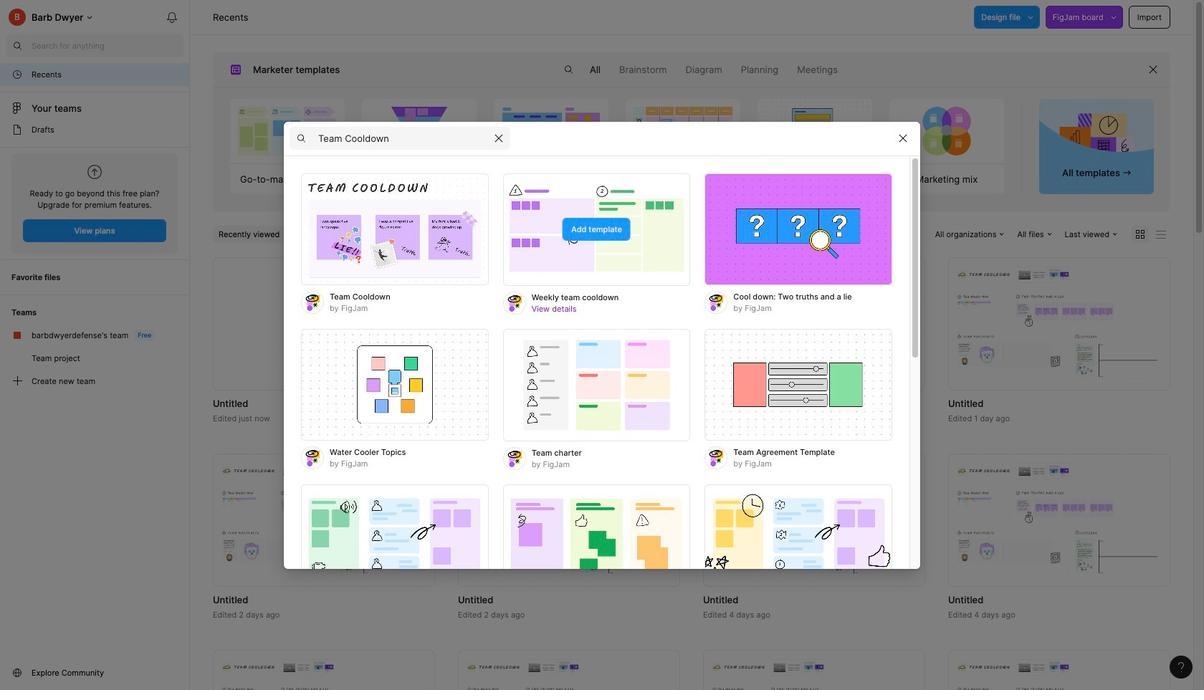 Task type: describe. For each thing, give the bounding box(es) containing it.
team stand up image
[[503, 484, 691, 597]]

cool down: two truths and a lie image
[[705, 173, 893, 286]]

water cooler topics image
[[301, 329, 489, 441]]

search 32 image
[[6, 34, 29, 57]]

competitor analysis image
[[494, 99, 609, 163]]

recent 16 image
[[11, 69, 23, 80]]

creative brief template image
[[751, 99, 880, 163]]

community 16 image
[[11, 668, 23, 679]]

marketing mix image
[[890, 99, 1004, 163]]

marketing funnel image
[[362, 99, 477, 163]]

team cooldown image
[[301, 173, 489, 286]]

Search templates text field
[[318, 130, 488, 147]]



Task type: locate. For each thing, give the bounding box(es) containing it.
Search for anything text field
[[32, 40, 184, 52]]

weekly team cooldown image
[[503, 173, 691, 286]]

go-to-market (gtm) strategy image
[[230, 99, 345, 163]]

team agreement template image
[[705, 329, 893, 441]]

team meeting agenda image
[[705, 484, 893, 597]]

social media planner image
[[626, 99, 741, 163]]

bell 32 image
[[161, 6, 184, 29]]

see all all templates image
[[1060, 112, 1135, 162]]

dialog
[[284, 121, 921, 691]]

search 32 image
[[557, 58, 580, 81]]

page 16 image
[[11, 124, 23, 136]]

team weekly image
[[301, 484, 489, 597]]

file thumbnail image
[[956, 267, 1164, 382], [465, 292, 673, 357], [711, 292, 919, 357], [220, 463, 428, 578], [465, 463, 673, 578], [711, 463, 919, 578], [956, 463, 1164, 578], [220, 660, 428, 691], [465, 660, 673, 691], [711, 660, 919, 691], [956, 660, 1164, 691]]

team charter image
[[503, 329, 691, 441]]



Task type: vqa. For each thing, say whether or not it's contained in the screenshot.
Product team retrospective image
no



